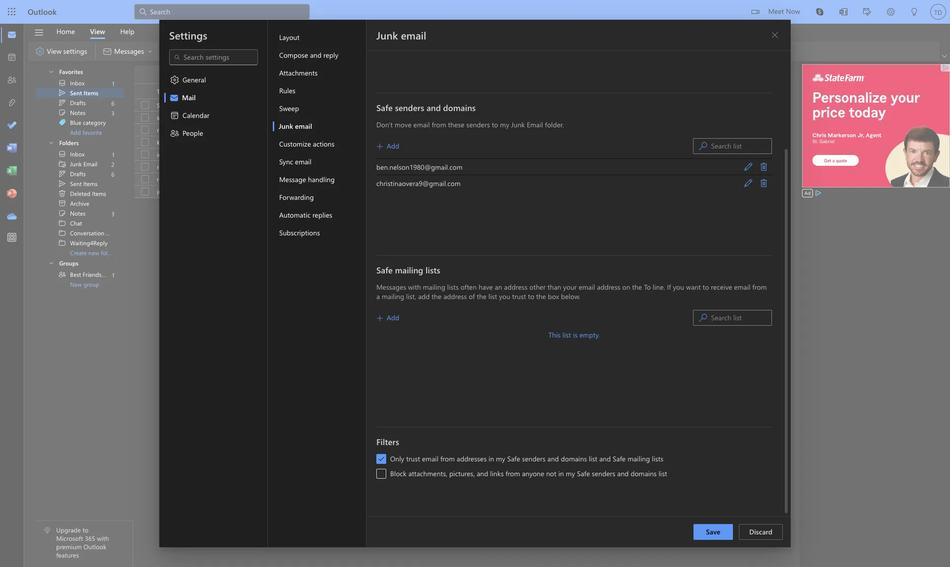 Task type: describe. For each thing, give the bounding box(es) containing it.

[[58, 118, 66, 126]]

no preview is available. for fw: learn the perks of your microsoft account
[[455, 151, 516, 158]]

2
[[111, 160, 115, 168]]

rules
[[279, 86, 296, 95]]

automatic replies
[[279, 210, 333, 220]]

 folders
[[48, 138, 79, 146]]

 inside the settings tab list
[[170, 128, 180, 138]]

1 halloween from the left
[[330, 188, 357, 196]]

need
[[422, 138, 435, 146]]

i
[[723, 138, 725, 146]]

personal
[[340, 175, 362, 183]]

tab list containing home
[[49, 24, 142, 39]]

email inside button
[[295, 157, 312, 166]]


[[198, 70, 208, 80]]

and inside button
[[310, 50, 322, 60]]

3 for 5th tree item from the bottom
[[111, 210, 115, 217]]

inbox for notes
[[70, 79, 85, 87]]

to left receive at the right
[[703, 282, 710, 292]]

 drafts for notes
[[58, 99, 86, 107]]

from right links
[[506, 469, 521, 478]]

tree item containing 
[[36, 159, 124, 169]]

upgrade to microsoft 365 with premium outlook features
[[56, 526, 109, 559]]

think
[[727, 138, 740, 146]]

1 vertical spatial in
[[489, 454, 495, 464]]

halloween coming up
[[330, 188, 389, 196]]

a inside messages with mailing lists often have an address other than your email address on the to line. if you want to receive email from a mailing list, add the address of the list you trust to the box below.
[[377, 292, 380, 301]]

sure
[[637, 188, 648, 196]]

attachments button
[[273, 64, 366, 82]]

6 for blue category
[[111, 99, 115, 107]]

receive
[[712, 282, 733, 292]]

block
[[391, 469, 407, 478]]

0 vertical spatial domains
[[444, 102, 476, 113]]

1 horizontal spatial me
[[779, 138, 787, 146]]

add favorite
[[70, 128, 102, 136]]

2 let's from the left
[[587, 138, 599, 146]]

no preview is available. for my personal art
[[377, 175, 438, 183]]

tree containing 
[[36, 149, 125, 258]]


[[170, 111, 180, 120]]

is for my personal art
[[408, 175, 412, 183]]

 button for ben.nelson1980@gmail.com
[[757, 159, 773, 175]]

add for safe senders and domains
[[387, 141, 400, 151]]

 button
[[195, 67, 211, 83]]

 for  view settings
[[35, 46, 45, 56]]

message list no items selected list box
[[134, 98, 867, 235]]

customize
[[279, 139, 311, 149]]

sweep
[[279, 104, 299, 113]]

 for safe mailing lists
[[377, 316, 383, 321]]

drafts for notes
[[70, 99, 86, 107]]

 for 5th tree item from the bottom
[[58, 209, 66, 217]]

 for  sent items  deleted items  archive
[[58, 180, 66, 188]]

trust inside messages with mailing lists often have an address other than your email address on the to line. if you want to receive email from a mailing list, add the address of the list you trust to the box below.
[[513, 292, 527, 301]]

 add for senders
[[377, 141, 400, 151]]

create new folder
[[70, 249, 116, 257]]

sync
[[279, 157, 293, 166]]

to left our
[[567, 188, 572, 196]]

add
[[419, 292, 430, 301]]

forwarding button
[[273, 189, 366, 206]]

to right need
[[437, 138, 442, 146]]

 for favorites
[[48, 69, 54, 75]]

12:27 pm
[[656, 151, 678, 158]]

rubyanndersson@gmail.com for 
[[157, 126, 232, 134]]

 for safe senders and domains
[[377, 144, 383, 150]]

the left "industry!"
[[473, 138, 482, 146]]

you have to see this email...
[[354, 114, 425, 121]]

 chat  conversation history  waiting4reply
[[58, 219, 125, 247]]

email inside safe senders and domains element
[[414, 120, 430, 129]]

left-rail-appbar navigation
[[2, 24, 22, 228]]

 inbox for sent items
[[58, 150, 85, 158]]

email inside tree item
[[83, 160, 97, 168]]

friends
[[83, 271, 102, 278]]

1 horizontal spatial address
[[505, 282, 528, 292]]

view inside  view settings
[[47, 46, 61, 56]]

preview for fw: learn the perks of your microsoft account
[[464, 151, 485, 158]]

settings tab list
[[159, 20, 268, 548]]

0 vertical spatial it.
[[400, 101, 405, 109]]

 button inside groups tree item
[[39, 257, 58, 268]]

you right if
[[674, 282, 685, 292]]

save
[[707, 527, 721, 537]]

we need to resuscitate the industry! innovate in order to inundate. let's leapfrog tech and ride the lily pad to the bank! i think you get it. let me know when you want to meet.
[[412, 138, 867, 146]]


[[58, 199, 66, 207]]

sent 
[[656, 87, 673, 95]]

365
[[85, 534, 95, 543]]

filters
[[377, 436, 400, 447]]

lists inside filters element
[[652, 454, 664, 464]]

1 vertical spatial test
[[791, 188, 801, 196]]

groups
[[59, 259, 79, 267]]

powerpoint image
[[7, 189, 17, 199]]


[[311, 163, 319, 171]]

available. for fw: learn the perks of your microsoft account
[[492, 151, 516, 158]]

to inside messages with mailing lists often have an address other than your email address on the to line. if you want to receive email from a mailing list, add the address of the list you trust to the box below.
[[645, 282, 651, 292]]

 notes for 13th tree item from the bottom
[[58, 109, 86, 117]]

3 select a message image from the top
[[141, 175, 149, 183]]

qr
[[385, 417, 394, 426]]

layout
[[279, 33, 300, 42]]

outlook inside upgrade to microsoft 365 with premium outlook features
[[84, 543, 106, 551]]

junk inside safe senders and domains element
[[512, 120, 525, 129]]

no for fw: learn the perks of your microsoft account
[[455, 151, 463, 158]]

home button
[[49, 24, 82, 39]]

groups tree item
[[36, 257, 124, 270]]

select a message image for kendallparks02@gmail.com
[[141, 138, 149, 146]]

attachments,
[[409, 469, 448, 478]]


[[58, 190, 66, 197]]

sesh
[[394, 138, 406, 146]]

 for 13th tree item from the bottom
[[58, 109, 66, 117]]

this list is empty.
[[549, 330, 600, 340]]

camera
[[465, 417, 487, 426]]

you left be on the top right of the page
[[511, 188, 521, 196]]

list inside messages with mailing lists often have an address other than your email address on the to line. if you want to receive email from a mailing list, add the address of the list you trust to the box below.
[[489, 292, 498, 301]]

items inside tree item
[[84, 89, 99, 97]]

don't move email from these senders to my junk email folder.
[[377, 120, 564, 129]]

the right add
[[432, 292, 442, 301]]

waiting4reply
[[70, 239, 108, 247]]

code
[[396, 417, 411, 426]]

1  from the top
[[58, 219, 66, 227]]

 button
[[29, 24, 49, 41]]

view inside button
[[90, 26, 105, 36]]

select a message checkbox for kendallparks02@gmail.com
[[135, 135, 157, 149]]

these
[[448, 120, 465, 129]]

 button
[[768, 27, 784, 43]]

actions
[[313, 139, 335, 149]]

2 horizontal spatial address
[[598, 282, 621, 292]]

set your advertising preferences image
[[815, 189, 823, 197]]

you right when
[[820, 138, 830, 146]]

0 vertical spatial pm
[[670, 151, 678, 158]]

have inside messages with mailing lists often have an address other than your email address on the to line. if you want to receive email from a mailing list, add the address of the list you trust to the box below.
[[479, 282, 493, 292]]

make
[[621, 188, 635, 196]]

pm for 1:12
[[680, 163, 688, 171]]

junk email heading
[[377, 28, 427, 42]]

2  from the top
[[58, 229, 66, 237]]

3 for 13th tree item from the bottom
[[111, 109, 115, 117]]

no
[[372, 163, 379, 171]]

0 horizontal spatial lists
[[426, 265, 441, 276]]

select a message image for no means no ruby thanks, test
[[141, 163, 149, 171]]

often
[[461, 282, 477, 292]]

2 tree item from the top
[[36, 88, 124, 98]]

to right "sure"
[[649, 188, 655, 196]]

1 horizontal spatial domains
[[561, 454, 587, 464]]

now
[[787, 6, 801, 16]]

the left "box"
[[537, 292, 547, 301]]

with for scan the qr code with your phone camera to download outlook mobile
[[413, 417, 426, 426]]

 for christinaovera9@gmail.com
[[745, 179, 753, 187]]

with
[[421, 188, 433, 196]]

1 vertical spatial it.
[[763, 138, 768, 146]]

ride
[[648, 138, 658, 146]]

folders tree item
[[36, 137, 124, 149]]

in inside "message list no items selected" list box
[[532, 138, 537, 146]]

create new folder tree item
[[36, 248, 124, 258]]

side
[[175, 101, 186, 109]]

 groups  best friends chat 1
[[48, 259, 115, 279]]

mail image
[[7, 30, 17, 40]]

mailing inside filters element
[[628, 454, 651, 464]]

to left "box"
[[528, 292, 535, 301]]

sunny side
[[157, 101, 186, 109]]

0 horizontal spatial test
[[416, 163, 427, 171]]

sync email
[[279, 157, 312, 166]]

junk email inside button
[[279, 121, 312, 131]]

2 vertical spatial domains
[[631, 469, 657, 478]]

no for my personal art
[[377, 175, 385, 183]]

0 vertical spatial have
[[365, 114, 377, 121]]

layout button
[[273, 29, 366, 46]]

folders
[[59, 138, 79, 146]]

mobile
[[556, 417, 577, 426]]

tree item containing 
[[36, 270, 124, 279]]

15 tree item from the top
[[36, 238, 124, 248]]

items right deleted
[[92, 190, 106, 197]]

select a message checkbox for tell
[[135, 98, 157, 112]]

subscriptions button
[[273, 224, 366, 242]]

1 vertical spatial my
[[496, 454, 506, 464]]

to inside button
[[157, 87, 163, 95]]

perks
[[366, 151, 380, 158]]


[[174, 54, 181, 61]]

1 vertical spatial email...
[[414, 126, 432, 134]]

fw: learn the perks of your microsoft account
[[330, 151, 449, 158]]

select a message checkbox for rubyanndersson@gmail.com
[[135, 160, 157, 174]]

select a message checkbox for you
[[135, 111, 157, 124]]

2 horizontal spatial outlook
[[529, 417, 554, 426]]

message list section
[[134, 63, 867, 235]]

if
[[668, 282, 672, 292]]

 notes for 5th tree item from the bottom
[[58, 209, 86, 217]]


[[34, 27, 44, 38]]

select a message image for icanread453@gmail.com
[[141, 151, 149, 158]]

 for folders
[[48, 140, 54, 146]]

1 vertical spatial have
[[364, 138, 376, 146]]

calendar image
[[7, 53, 17, 63]]

pm for 12:44
[[683, 176, 690, 183]]

word image
[[7, 144, 17, 154]]

 for christinaovera9@gmail.com
[[761, 179, 769, 187]]

notes for 13th tree item from the bottom
[[70, 109, 86, 117]]

message handling button
[[273, 171, 366, 189]]

meet now
[[769, 6, 801, 16]]

party?
[[603, 188, 619, 196]]

customize actions button
[[273, 135, 366, 153]]

add inside tree item
[[70, 128, 81, 136]]

search list field for safe mailing lists
[[712, 311, 772, 325]]

premium features image
[[44, 528, 51, 534]]

the left bank!
[[697, 138, 706, 146]]

create
[[70, 249, 87, 257]]

junk email tab panel
[[367, 0, 791, 548]]

 drafts for sent items
[[58, 170, 86, 178]]

come
[[551, 188, 565, 196]]

6 tree item from the top
[[36, 149, 124, 159]]

of inside "message list no items selected" list box
[[382, 151, 387, 158]]

 for 
[[58, 99, 66, 107]]

 sent items  deleted items  archive
[[58, 180, 106, 207]]

favorites tree item
[[36, 66, 124, 78]]

the left qr
[[373, 417, 383, 426]]

 for safe mailing lists
[[700, 314, 708, 322]]

12 tree item from the top
[[36, 208, 124, 218]]

be
[[523, 188, 529, 196]]

 for groups
[[48, 260, 54, 266]]

1 vertical spatial no
[[344, 163, 352, 171]]

automatic
[[279, 210, 311, 220]]

compose and reply
[[279, 50, 339, 60]]

search list field for safe senders and domains
[[712, 139, 772, 153]]

group
[[84, 280, 99, 288]]

 view settings
[[35, 46, 87, 56]]

mail
[[182, 93, 196, 102]]



Task type: locate. For each thing, give the bounding box(es) containing it.
of left "an"
[[469, 292, 475, 301]]

conversation
[[70, 229, 104, 237]]

 add inside safe senders and domains element
[[377, 141, 400, 151]]

discard
[[750, 527, 773, 537]]

14 tree item from the top
[[36, 228, 125, 238]]

tree item down  sent items
[[36, 98, 124, 108]]

to button
[[150, 84, 314, 99]]

junk email inside tab panel
[[377, 28, 427, 42]]

more apps image
[[7, 233, 17, 243]]

0 vertical spatial  notes
[[58, 109, 86, 117]]

2 vertical spatial add
[[387, 313, 400, 322]]

select a message checkbox for ruby!
[[135, 123, 157, 137]]

 inbox for notes
[[58, 79, 85, 87]]

view left the settings
[[47, 46, 61, 56]]

1 horizontal spatial your
[[428, 417, 441, 426]]

4 select a message checkbox from the top
[[135, 148, 157, 161]]

0 horizontal spatial is
[[408, 175, 412, 183]]

2  drafts from the top
[[58, 170, 86, 178]]

5 tree item from the top
[[36, 118, 124, 127]]

0 horizontal spatial halloween
[[330, 188, 357, 196]]

0 vertical spatial view
[[90, 26, 105, 36]]

with for upgrade to microsoft 365 with premium outlook features
[[97, 534, 109, 543]]

notes up blue
[[70, 109, 86, 117]]

about down see
[[385, 126, 400, 134]]

application containing settings
[[0, 0, 951, 567]]

0 vertical spatial 
[[170, 128, 180, 138]]

8 tree item from the top
[[36, 169, 124, 179]]

1 vertical spatial 
[[58, 271, 66, 278]]

2 halloween from the left
[[435, 188, 462, 196]]

my inside safe senders and domains element
[[500, 120, 510, 129]]

2 1 from the top
[[112, 150, 115, 158]]

a
[[378, 138, 381, 146], [377, 292, 380, 301]]

rubyanndersson@gmail.com for 
[[157, 163, 232, 171]]

 up perks
[[377, 144, 383, 150]]

 for safe senders and domains
[[700, 142, 708, 150]]

1 3 from the top
[[111, 109, 115, 117]]

2  from the top
[[58, 170, 66, 178]]

have right you
[[365, 114, 377, 121]]

2 vertical spatial pm
[[683, 176, 690, 183]]

1 inside  groups  best friends chat 1
[[112, 271, 115, 279]]

1  from the top
[[58, 79, 66, 87]]

to inside safe senders and domains element
[[492, 120, 499, 129]]

1 inbox from the top
[[70, 79, 85, 87]]

2 select a message checkbox from the top
[[135, 160, 157, 174]]

block attachments, pictures, and links from anyone not in my safe senders and domains list
[[391, 469, 668, 478]]

safe mailing lists
[[377, 265, 441, 276]]

 down  favorites
[[58, 79, 66, 87]]

1 horizontal spatial trust
[[513, 292, 527, 301]]

phone
[[443, 417, 463, 426]]

want left meet.
[[831, 138, 844, 146]]

0 vertical spatial my
[[500, 120, 510, 129]]

2 horizontal spatial no
[[455, 151, 463, 158]]

1 vertical spatial select a message checkbox
[[135, 160, 157, 174]]

tree item containing 
[[36, 118, 124, 127]]

select a message image
[[141, 101, 149, 109], [141, 163, 149, 171], [141, 175, 149, 183]]

chat inside  groups  best friends chat 1
[[103, 271, 115, 278]]

2  button from the top
[[757, 175, 773, 191]]

help button
[[113, 24, 142, 39]]

 button inside folders tree item
[[39, 137, 58, 148]]

filters element
[[377, 454, 773, 484]]

 for ben.nelson1980@gmail.com
[[745, 163, 753, 171]]

5 select a message image from the top
[[141, 188, 149, 196]]

preview up hey
[[386, 175, 407, 183]]


[[378, 456, 385, 463]]

people image
[[7, 76, 17, 85]]

upgrade
[[56, 526, 81, 534]]

2 select a message image from the top
[[141, 126, 149, 134]]

1 vertical spatial lists
[[448, 282, 459, 292]]

 button
[[741, 159, 757, 175], [741, 175, 757, 191]]

a left the jam
[[378, 138, 381, 146]]

1 vertical spatial of
[[469, 292, 475, 301]]

 button left favorites
[[39, 66, 58, 77]]

account
[[428, 151, 449, 158]]

2 wed from the top
[[656, 176, 667, 183]]

2 vertical spatial select a message image
[[141, 175, 149, 183]]

1 vertical spatial outlook
[[529, 417, 554, 426]]

4 select a message image from the top
[[141, 151, 149, 158]]

get
[[753, 138, 761, 146]]

1 vertical spatial  add
[[377, 313, 400, 322]]

 down 
[[170, 128, 180, 138]]

2 6 from the top
[[111, 170, 115, 178]]

the right often
[[477, 292, 487, 301]]

3 1 from the top
[[112, 271, 115, 279]]

0 vertical spatial rubyanndersson@gmail.com
[[157, 126, 232, 134]]

1 vertical spatial trust
[[407, 454, 421, 464]]

email... up need
[[414, 126, 432, 134]]

 inside  groups  best friends chat 1
[[58, 271, 66, 278]]

4 tree item from the top
[[36, 108, 124, 118]]

from right receive at the right
[[753, 282, 768, 292]]

from up pictures,
[[441, 454, 455, 464]]

 button left folders
[[39, 137, 58, 148]]

microsoft inside upgrade to microsoft 365 with premium outlook features
[[56, 534, 83, 543]]

2  from the top
[[58, 209, 66, 217]]

1 vertical spatial 
[[58, 229, 66, 237]]

tree item up the new
[[36, 270, 124, 279]]


[[745, 163, 753, 171], [745, 179, 753, 187]]

2 vertical spatial lists
[[652, 454, 664, 464]]

lists
[[426, 265, 441, 276], [448, 282, 459, 292], [652, 454, 664, 464]]

0 horizontal spatial your
[[388, 151, 400, 158]]

0 horizontal spatial no
[[344, 163, 352, 171]]

2 vertical spatial with
[[97, 534, 109, 543]]

about for me
[[383, 101, 398, 109]]

to
[[157, 87, 163, 95], [645, 282, 651, 292]]

email inside filters element
[[422, 454, 439, 464]]

2 vertical spatial no
[[377, 175, 385, 183]]


[[170, 128, 180, 138], [58, 271, 66, 278]]

of right perks
[[382, 151, 387, 158]]

with right 365 on the left
[[97, 534, 109, 543]]

 inside safe senders and domains element
[[700, 142, 708, 150]]

have up perks
[[364, 138, 376, 146]]

 inside the settings tab list
[[170, 75, 180, 85]]

available. up with
[[414, 175, 438, 183]]

 inside 'safe mailing lists' element
[[377, 316, 383, 321]]

0 horizontal spatial preview
[[386, 175, 407, 183]]

inbox for sent items
[[70, 150, 85, 158]]

0 vertical spatial inbox
[[70, 79, 85, 87]]

tree item containing 
[[36, 198, 124, 208]]

hey june, with halloween coming up would you be able to come to our annual party? make sure to dress up! 🧛‍♀️🧛‍♂️🧟💀👻🦇🐺🕷🎃🕸🍬 sincerely, test
[[394, 188, 801, 196]]

0 vertical spatial me
[[373, 101, 381, 109]]

excel image
[[7, 166, 17, 176]]

 notes down 'archive'
[[58, 209, 86, 217]]

drafts down  junk email
[[70, 170, 86, 178]]

3 tree item from the top
[[36, 98, 124, 108]]

outlook link
[[28, 0, 57, 24]]

3 select a message checkbox from the top
[[135, 123, 157, 137]]

1 vertical spatial microsoft
[[56, 534, 83, 543]]

3  from the top
[[58, 239, 66, 247]]

1 horizontal spatial let's
[[587, 138, 599, 146]]

tree
[[36, 62, 124, 137], [36, 149, 125, 258]]

0 horizontal spatial 
[[58, 271, 66, 278]]

0 vertical spatial add
[[70, 128, 81, 136]]

domains
[[444, 102, 476, 113], [561, 454, 587, 464], [631, 469, 657, 478]]

history
[[106, 229, 125, 237]]

outlook inside banner
[[28, 6, 57, 17]]

1 vertical spatial  button
[[39, 137, 58, 148]]

select a message image
[[141, 114, 149, 121], [141, 126, 149, 134], [141, 138, 149, 146], [141, 151, 149, 158], [141, 188, 149, 196]]

chat inside  chat  conversation history  waiting4reply
[[70, 219, 82, 227]]

1 select a message image from the top
[[141, 101, 149, 109]]

is down "industry!"
[[486, 151, 490, 158]]

 heading
[[157, 67, 211, 83]]

wed left 1:12
[[656, 163, 667, 171]]

subscriptions
[[279, 228, 320, 237]]

1 horizontal spatial no
[[377, 175, 385, 183]]

 inside  sent items  deleted items  archive
[[58, 180, 66, 188]]

meet
[[769, 6, 785, 16]]

below.
[[562, 292, 581, 301]]

add inside safe senders and domains element
[[387, 141, 400, 151]]

1  from the top
[[58, 99, 66, 107]]

tree item up conversation
[[36, 218, 124, 228]]

dress
[[656, 188, 670, 196]]

 button for folders
[[39, 137, 58, 148]]

1 vertical spatial 
[[58, 180, 66, 188]]

1  from the top
[[700, 142, 708, 150]]

2  from the top
[[377, 316, 383, 321]]

in left order on the right top of the page
[[532, 138, 537, 146]]

0 vertical spatial email...
[[407, 114, 425, 121]]

my personal art
[[330, 175, 371, 183]]

junk email
[[377, 28, 427, 42], [279, 121, 312, 131]]

1 vertical spatial 
[[761, 179, 769, 187]]

 button for christinaovera9@gmail.com
[[757, 175, 773, 191]]

from inside messages with mailing lists often have an address other than your email address on the to line. if you want to receive email from a mailing list, add the address of the list you trust to the box below.
[[753, 282, 768, 292]]

no up up
[[377, 175, 385, 183]]

select a message image for rubyanndersson@gmail.com
[[141, 126, 149, 134]]

to up "industry!"
[[492, 120, 499, 129]]

2 select a message image from the top
[[141, 163, 149, 171]]

preview for my personal art
[[386, 175, 407, 183]]

add for safe mailing lists
[[387, 313, 400, 322]]

your inside messages with mailing lists often have an address other than your email address on the to line. if you want to receive email from a mailing list, add the address of the list you trust to the box below.
[[564, 282, 577, 292]]

dialog
[[0, 0, 951, 567]]

and inside "message list no items selected" list box
[[637, 138, 647, 146]]

0 vertical spatial  drafts
[[58, 99, 86, 107]]

1 vertical spatial tree
[[36, 149, 125, 258]]

your for fw: learn the perks of your microsoft account
[[388, 151, 400, 158]]

1 tree item from the top
[[36, 78, 124, 88]]

sweep button
[[273, 100, 366, 118]]

7 tree item from the top
[[36, 159, 124, 169]]

to inside upgrade to microsoft 365 with premium outlook features
[[83, 526, 89, 534]]

 for 
[[58, 150, 66, 158]]

2 drafts from the top
[[70, 170, 86, 178]]

rubyanndersson@gmail.com down "icanread453@gmail.com"
[[157, 163, 232, 171]]

application
[[0, 0, 951, 567]]

this
[[549, 330, 561, 340]]

1 vertical spatial  button
[[757, 175, 773, 191]]

2 vertical spatial outlook
[[84, 543, 106, 551]]

tree item up deleted
[[36, 179, 124, 189]]

2 vertical spatial my
[[566, 469, 576, 478]]

 inside " folders"
[[48, 140, 54, 146]]

want inside messages with mailing lists often have an address other than your email address on the to line. if you want to receive email from a mailing list, add the address of the list you trust to the box below.
[[687, 282, 701, 292]]


[[377, 144, 383, 150], [377, 316, 383, 321]]

 inside sent 
[[667, 89, 673, 95]]

0 horizontal spatial address
[[444, 292, 467, 301]]

2  from the top
[[58, 180, 66, 188]]

download
[[497, 417, 527, 426]]

pictures,
[[450, 469, 475, 478]]

🧛‍♀️🧛‍♂️🧟💀👻🦇🐺🕷🎃🕸🍬
[[682, 188, 763, 196]]

let's left leapfrog in the top of the page
[[587, 138, 599, 146]]

empty.
[[580, 330, 600, 340]]

email... down safe senders and domains
[[407, 114, 425, 121]]

add favorite tree item
[[36, 127, 124, 137]]

tree containing favorites
[[36, 62, 124, 137]]

want
[[831, 138, 844, 146], [687, 282, 701, 292]]

of
[[382, 151, 387, 158], [469, 292, 475, 301]]

with down safe mailing lists
[[408, 282, 421, 292]]

add inside 'safe mailing lists' element
[[387, 313, 400, 322]]

2 3 from the top
[[111, 210, 115, 217]]

12:27
[[656, 151, 669, 158]]

1 for notes
[[112, 79, 115, 87]]

1 horizontal spatial lists
[[448, 282, 459, 292]]

 add inside 'safe mailing lists' element
[[377, 313, 400, 322]]

 for 
[[170, 75, 180, 85]]

1  inbox from the top
[[58, 79, 85, 87]]

tree item down folders tree item
[[36, 159, 124, 169]]

inbox up  junk email
[[70, 150, 85, 158]]

 button for ben.nelson1980@gmail.com
[[741, 159, 757, 175]]

halloween
[[330, 188, 357, 196], [435, 188, 462, 196]]

 button for favorites
[[39, 66, 58, 77]]

2  inbox from the top
[[58, 150, 85, 158]]

to right the camera at the bottom of the page
[[489, 417, 495, 426]]

1 up 2
[[112, 150, 115, 158]]

2  from the top
[[58, 150, 66, 158]]

new group tree item
[[36, 279, 124, 289]]

1  from the top
[[58, 89, 66, 97]]

to right order on the right top of the page
[[554, 138, 560, 146]]

2 vertical spatial in
[[559, 469, 564, 478]]

 down 
[[58, 219, 66, 227]]

test right thanks,
[[416, 163, 427, 171]]

2 select a message checkbox from the top
[[135, 111, 157, 124]]

tree item containing 
[[36, 189, 124, 198]]

 button inside 'favorites' "tree item"
[[39, 66, 58, 77]]

dialog containing settings
[[0, 0, 951, 567]]

2 inbox from the top
[[70, 150, 85, 158]]

lists inside messages with mailing lists often have an address other than your email address on the to line. if you want to receive email from a mailing list, add the address of the list you trust to the box below.
[[448, 282, 459, 292]]

address right add
[[444, 292, 467, 301]]

microsoft inside "message list no items selected" list box
[[402, 151, 427, 158]]

notes down 'archive'
[[70, 209, 86, 217]]

deleted
[[70, 190, 90, 197]]

message
[[279, 175, 306, 184]]

from left these
[[432, 120, 447, 129]]

your for scan the qr code with your phone camera to download outlook mobile
[[428, 417, 441, 426]]

files image
[[7, 98, 17, 108]]

chat
[[70, 219, 82, 227], [103, 271, 115, 278]]

1 6 from the top
[[111, 99, 115, 107]]

line.
[[653, 282, 666, 292]]

1  drafts from the top
[[58, 99, 86, 107]]

save button
[[694, 524, 734, 540]]

Search settings search field
[[181, 52, 248, 62]]


[[58, 160, 66, 168]]

no down resuscitate
[[455, 151, 463, 158]]

3  button from the top
[[39, 257, 58, 268]]

want inside "message list no items selected" list box
[[831, 138, 844, 146]]

1 vertical spatial  drafts
[[58, 170, 86, 178]]

1 select a message image from the top
[[141, 114, 149, 121]]

3 rubyanndersson@gmail.com from the top
[[157, 175, 232, 183]]


[[311, 126, 319, 134]]

settings heading
[[169, 28, 207, 42]]

to right able on the top
[[543, 188, 549, 196]]

11 tree item from the top
[[36, 198, 124, 208]]

layout group
[[159, 41, 256, 59]]

 inside safe senders and domains element
[[377, 144, 383, 150]]

my up links
[[496, 454, 506, 464]]

outlook right premium
[[84, 543, 106, 551]]

it. up this
[[400, 101, 405, 109]]

1 horizontal spatial no preview is available.
[[455, 151, 516, 158]]

in up links
[[489, 454, 495, 464]]

an
[[495, 282, 503, 292]]

settings
[[63, 46, 87, 56]]

2  add from the top
[[377, 313, 400, 322]]

is for fw: learn the perks of your microsoft account
[[486, 151, 490, 158]]

let's down ruby!
[[351, 138, 362, 146]]

Search list field
[[712, 139, 772, 153], [712, 311, 772, 325]]

with inside upgrade to microsoft 365 with premium outlook features
[[97, 534, 109, 543]]

 inside 'safe mailing lists' element
[[700, 314, 708, 322]]

1 horizontal spatial want
[[831, 138, 844, 146]]

1 vertical spatial your
[[564, 282, 577, 292]]

safe senders and domains element
[[377, 120, 773, 242]]

2  button from the top
[[39, 137, 58, 148]]

1 horizontal spatial of
[[469, 292, 475, 301]]

1 rubyanndersson@gmail.com from the top
[[157, 126, 232, 134]]

 left conversation
[[58, 229, 66, 237]]

rubyanndersson@gmail.com up junececi7@gmail.com
[[157, 175, 232, 183]]

tree item up the waiting4reply
[[36, 228, 125, 238]]

1  from the top
[[58, 109, 66, 117]]

 button
[[757, 159, 773, 175], [757, 175, 773, 191]]

0 horizontal spatial want
[[687, 282, 701, 292]]

chat right friends
[[103, 271, 115, 278]]

 inside  groups  best friends chat 1
[[48, 260, 54, 266]]

 for  sent items
[[58, 89, 66, 97]]

compose
[[279, 50, 308, 60]]

1  button from the top
[[757, 159, 773, 175]]

trust left other
[[513, 292, 527, 301]]

select a message image for tell me about it.
[[141, 101, 149, 109]]

1 vertical spatial pm
[[680, 163, 688, 171]]

1 vertical spatial available.
[[414, 175, 438, 183]]

0 horizontal spatial in
[[489, 454, 495, 464]]

16 tree item from the top
[[36, 270, 124, 279]]

0 horizontal spatial 
[[35, 46, 45, 56]]

1 vertical spatial 
[[170, 75, 180, 85]]

wed 1:12 pm
[[656, 163, 688, 171]]

tree item up the add favorite
[[36, 118, 124, 127]]

2 tree from the top
[[36, 149, 125, 258]]

 for 
[[58, 170, 66, 178]]

1  from the top
[[745, 163, 753, 171]]

1  button from the top
[[39, 66, 58, 77]]

tab list
[[49, 24, 142, 39]]

 for 
[[58, 79, 66, 87]]

about
[[383, 101, 398, 109], [385, 126, 400, 134]]

senders
[[395, 102, 425, 113], [467, 120, 490, 129], [523, 454, 546, 464], [592, 469, 616, 478]]

trust inside filters element
[[407, 454, 421, 464]]

see
[[386, 114, 395, 121]]

1 horizontal spatial email
[[527, 120, 544, 129]]

wed for wed 12:44 pm
[[656, 176, 667, 183]]

drafts
[[70, 99, 86, 107], [70, 170, 86, 178]]

0 vertical spatial 
[[377, 144, 383, 150]]

would
[[494, 188, 510, 196]]

discard button
[[740, 524, 784, 540]]

1:12
[[668, 163, 678, 171]]

handling
[[308, 175, 335, 184]]

2  from the top
[[745, 179, 753, 187]]

1  from the top
[[761, 163, 769, 171]]

 button left groups
[[39, 257, 58, 268]]

 inbox up  junk email
[[58, 150, 85, 158]]

no preview is available. down thanks,
[[377, 175, 438, 183]]

of inside messages with mailing lists often have an address other than your email address on the to line. if you want to receive email from a mailing list, add the address of the list you trust to the box below.
[[469, 292, 475, 301]]

9 tree item from the top
[[36, 179, 124, 189]]

1 vertical spatial search list field
[[712, 311, 772, 325]]

0 vertical spatial 
[[700, 142, 708, 150]]

1 notes from the top
[[70, 109, 86, 117]]

annual
[[584, 188, 602, 196]]

 down 
[[35, 46, 45, 56]]

 button left "sincerely,"
[[741, 175, 757, 191]]

1 for sent items
[[112, 150, 115, 158]]

items inside sent items 
[[179, 71, 193, 79]]

 inbox down favorites
[[58, 79, 85, 87]]

 button for christinaovera9@gmail.com
[[741, 175, 757, 191]]

rubyanndersson@gmail.com
[[157, 126, 232, 134], [157, 163, 232, 171], [157, 175, 232, 183]]

is left empty.
[[574, 330, 578, 340]]

search list field inside safe senders and domains element
[[712, 139, 772, 153]]

wed 12:44 pm
[[656, 176, 690, 183]]

to right "pad"
[[690, 138, 696, 146]]

0 vertical spatial of
[[382, 151, 387, 158]]

2  from the top
[[761, 179, 769, 187]]

2 vertical spatial your
[[428, 417, 441, 426]]

1 drafts from the top
[[70, 99, 86, 107]]

items down 'favorites' "tree item"
[[84, 89, 99, 97]]

sent inside  sent items  deleted items  archive
[[70, 180, 82, 188]]

 for ben.nelson1980@gmail.com
[[761, 163, 769, 171]]

0 vertical spatial in
[[532, 138, 537, 146]]

0 vertical spatial no
[[455, 151, 463, 158]]

2 notes from the top
[[70, 209, 86, 217]]

0 vertical spatial a
[[378, 138, 381, 146]]

email
[[401, 28, 427, 42], [414, 120, 430, 129], [295, 121, 312, 131], [295, 157, 312, 166], [579, 282, 596, 292], [735, 282, 751, 292], [422, 454, 439, 464]]

 down  sent items
[[58, 99, 66, 107]]

0 vertical spatial 
[[58, 109, 66, 117]]

to do image
[[7, 121, 17, 131]]

preview
[[464, 151, 485, 158], [386, 175, 407, 183]]

junk inside button
[[279, 121, 293, 131]]

3
[[111, 109, 115, 117], [111, 210, 115, 217]]

1 wed from the top
[[656, 163, 667, 171]]

1 horizontal spatial it.
[[763, 138, 768, 146]]

0 horizontal spatial microsoft
[[56, 534, 83, 543]]

0 vertical spatial  inbox
[[58, 79, 85, 87]]

wed up "dress"
[[656, 176, 667, 183]]

items
[[179, 71, 193, 79], [84, 89, 99, 97], [83, 180, 98, 188], [92, 190, 106, 197]]

june,
[[406, 188, 419, 196]]

1 let's from the left
[[351, 138, 362, 146]]

compose and reply button
[[273, 46, 366, 64]]

2 search list field from the top
[[712, 311, 772, 325]]

 favorites
[[48, 67, 83, 75]]

coming
[[464, 188, 484, 196]]

to left see
[[379, 114, 384, 121]]


[[35, 46, 45, 56], [170, 75, 180, 85]]

you
[[354, 114, 363, 121]]

1  button from the top
[[741, 159, 757, 175]]

1 vertical spatial is
[[408, 175, 412, 183]]

about for sorry
[[385, 126, 400, 134]]

sincerely,
[[765, 188, 789, 196]]

1 vertical spatial me
[[779, 138, 787, 146]]

sent inside sent items 
[[165, 71, 177, 79]]

1 1 from the top
[[112, 79, 115, 87]]

 up 🧛‍♀️🧛‍♂️🧟💀👻🦇🐺🕷🎃🕸🍬
[[745, 179, 753, 187]]

you
[[741, 138, 751, 146], [820, 138, 830, 146], [511, 188, 521, 196], [674, 282, 685, 292], [499, 292, 511, 301]]

select a message image for junececi7@gmail.com
[[141, 188, 149, 196]]

 sent items
[[58, 89, 99, 97]]

the right on
[[633, 282, 643, 292]]

2  button from the top
[[741, 175, 757, 191]]

1 vertical spatial inbox
[[70, 150, 85, 158]]

your inside "message list no items selected" list box
[[388, 151, 400, 158]]

search list field inside 'safe mailing lists' element
[[712, 311, 772, 325]]

your left phone
[[428, 417, 441, 426]]

1 horizontal spatial halloween
[[435, 188, 462, 196]]

is inside junk email tab panel
[[574, 330, 578, 340]]

1 horizontal spatial view
[[90, 26, 105, 36]]

up!
[[672, 188, 680, 196]]

select a message image inside option
[[141, 163, 149, 171]]

my right 'not'
[[566, 469, 576, 478]]

you left other
[[499, 292, 511, 301]]

to left meet.
[[846, 138, 851, 146]]

1 horizontal spatial outlook
[[84, 543, 106, 551]]

a left list,
[[377, 292, 380, 301]]

 up 
[[58, 180, 66, 188]]

available. for my personal art
[[414, 175, 438, 183]]

1 vertical spatial rubyanndersson@gmail.com
[[157, 163, 232, 171]]

2 horizontal spatial lists
[[652, 454, 664, 464]]

2 rubyanndersson@gmail.com from the top
[[157, 163, 232, 171]]

pm right 1:12
[[680, 163, 688, 171]]

1 vertical spatial 
[[58, 209, 66, 217]]

1 tree from the top
[[36, 62, 124, 137]]

your right than
[[564, 282, 577, 292]]

items up deleted
[[83, 180, 98, 188]]

 up "sincerely,"
[[761, 179, 769, 187]]

1 horizontal spatial junk email
[[377, 28, 427, 42]]

means
[[353, 163, 370, 171]]

safe mailing lists element
[[377, 282, 773, 414]]

email inside safe senders and domains element
[[527, 120, 544, 129]]

2 vertical spatial rubyanndersson@gmail.com
[[157, 175, 232, 183]]

Select a message checkbox
[[135, 98, 157, 112], [135, 111, 157, 124], [135, 123, 157, 137], [135, 148, 157, 161], [135, 172, 157, 186]]

0 horizontal spatial available.
[[414, 175, 438, 183]]

that
[[402, 126, 412, 134]]

13 tree item from the top
[[36, 218, 124, 228]]

1  add from the top
[[377, 141, 400, 151]]

 inside tree item
[[58, 89, 66, 97]]

 inside  view settings
[[35, 46, 45, 56]]

outlook left mobile
[[529, 417, 554, 426]]

0 vertical spatial wed
[[656, 163, 667, 171]]

0 vertical spatial with
[[408, 282, 421, 292]]

5 select a message checkbox from the top
[[135, 172, 157, 186]]

the up means
[[356, 151, 364, 158]]

my up "industry!"
[[500, 120, 510, 129]]

1 vertical spatial  notes
[[58, 209, 86, 217]]

1 search list field from the top
[[712, 139, 772, 153]]

1  notes from the top
[[58, 109, 86, 117]]

1 vertical spatial 1
[[112, 150, 115, 158]]

tree item down  junk email
[[36, 169, 124, 179]]

Select a message checkbox
[[135, 135, 157, 149], [135, 160, 157, 174], [135, 185, 157, 198]]

wed for wed 1:12 pm
[[656, 163, 667, 171]]

document
[[0, 0, 951, 567]]


[[169, 93, 179, 103]]

3 select a message image from the top
[[141, 138, 149, 146]]

0 vertical spatial 
[[35, 46, 45, 56]]

is up june, on the top left of page
[[408, 175, 412, 183]]

1 select a message checkbox from the top
[[135, 98, 157, 112]]

to
[[379, 114, 384, 121], [492, 120, 499, 129], [437, 138, 442, 146], [554, 138, 560, 146], [690, 138, 696, 146], [846, 138, 851, 146], [543, 188, 549, 196], [567, 188, 572, 196], [649, 188, 655, 196], [703, 282, 710, 292], [528, 292, 535, 301], [489, 417, 495, 426], [83, 526, 89, 534]]

inundate.
[[561, 138, 586, 146]]

you left get
[[741, 138, 751, 146]]

from inside safe senders and domains element
[[432, 120, 447, 129]]

0 horizontal spatial to
[[157, 87, 163, 95]]

2  notes from the top
[[58, 209, 86, 217]]

 add down ruby! sorry about that email...
[[377, 141, 400, 151]]

the left lily
[[660, 138, 668, 146]]

with inside messages with mailing lists often have an address other than your email address on the to line. if you want to receive email from a mailing list, add the address of the list you trust to the box below.
[[408, 282, 421, 292]]

document containing settings
[[0, 0, 951, 567]]

3 select a message checkbox from the top
[[135, 185, 157, 198]]

1 select a message checkbox from the top
[[135, 135, 157, 149]]

email left 2
[[83, 160, 97, 168]]

a inside "message list no items selected" list box
[[378, 138, 381, 146]]

move
[[395, 120, 412, 129]]

0 vertical spatial is
[[486, 151, 490, 158]]

 inside  favorites
[[48, 69, 54, 75]]

select a message image for sunnyupside33@gmail.com
[[141, 114, 149, 121]]

1  from the top
[[377, 144, 383, 150]]

1 horizontal spatial 
[[170, 128, 180, 138]]

2  from the top
[[700, 314, 708, 322]]

select a message checkbox for junececi7@gmail.com
[[135, 185, 157, 198]]

archive
[[70, 199, 89, 207]]

 add for mailing
[[377, 313, 400, 322]]

0 horizontal spatial view
[[47, 46, 61, 56]]

10 tree item from the top
[[36, 189, 124, 198]]

6 for deleted items
[[111, 170, 115, 178]]

1 vertical spatial 3
[[111, 210, 115, 217]]

email inside button
[[295, 121, 312, 131]]

drafts for sent items
[[70, 170, 86, 178]]

tree item
[[36, 78, 124, 88], [36, 88, 124, 98], [36, 98, 124, 108], [36, 108, 124, 118], [36, 118, 124, 127], [36, 149, 124, 159], [36, 159, 124, 169], [36, 169, 124, 179], [36, 179, 124, 189], [36, 189, 124, 198], [36, 198, 124, 208], [36, 208, 124, 218], [36, 218, 124, 228], [36, 228, 125, 238], [36, 238, 124, 248], [36, 270, 124, 279]]

outlook banner
[[0, 0, 951, 24]]

notes for 5th tree item from the bottom
[[70, 209, 86, 217]]

onedrive image
[[7, 212, 17, 222]]

 up  at top left
[[58, 109, 66, 117]]

no preview is available.
[[455, 151, 516, 158], [377, 175, 438, 183]]

innovate
[[508, 138, 531, 146]]



Task type: vqa. For each thing, say whether or not it's contained in the screenshot.
Edit Note Starting With This Is A Note. Take Note Of It. "main content"
no



